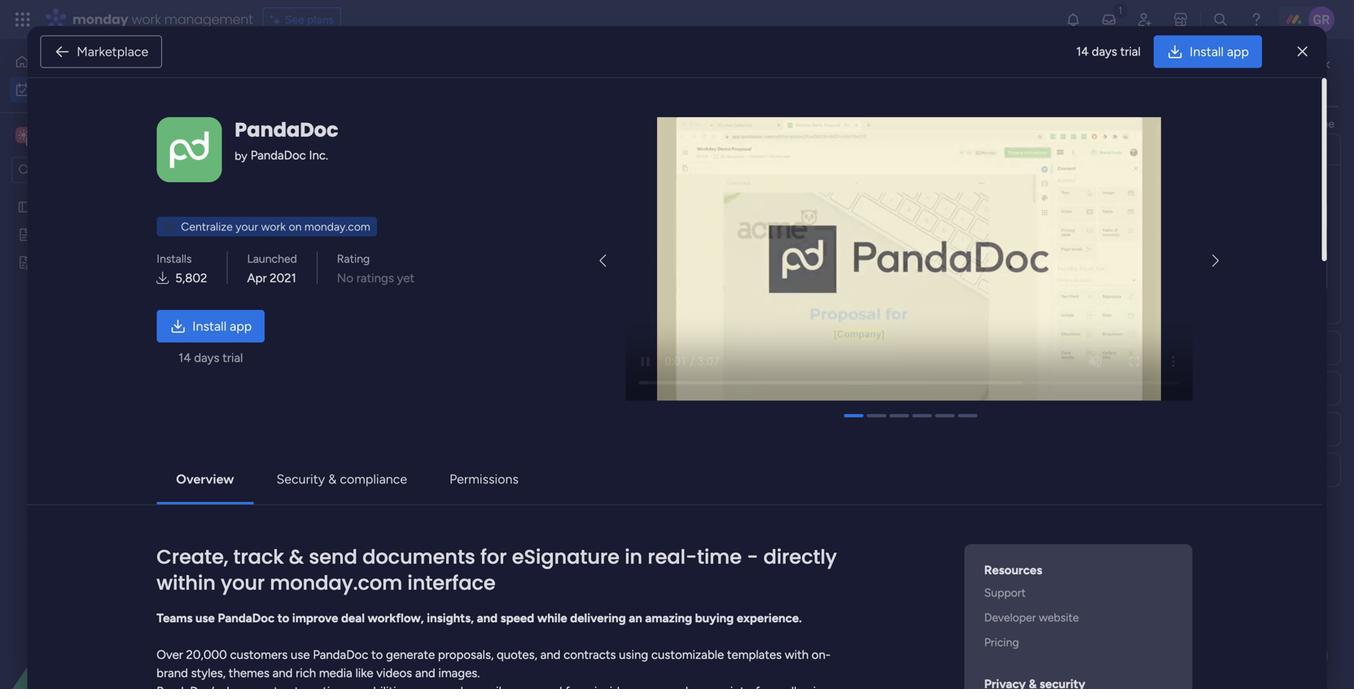 Task type: vqa. For each thing, say whether or not it's contained in the screenshot.
To-Do the project management
yes



Task type: describe. For each thing, give the bounding box(es) containing it.
3 to-do from the top
[[700, 500, 729, 513]]

developer
[[984, 611, 1036, 625]]

management for mar 16
[[867, 500, 934, 513]]

status column
[[1055, 382, 1131, 396]]

and left speed
[[477, 611, 498, 626]]

see plans button
[[263, 7, 341, 32]]

buying
[[695, 611, 734, 626]]

marketplace arrow right image
[[1212, 255, 1219, 268]]

1 vertical spatial days
[[194, 351, 220, 365]]

0 horizontal spatial work
[[132, 10, 161, 29]]

& inside create, track & send documents for esignature in real-time - directly within your monday.com interface
[[289, 544, 304, 571]]

2 inside today / 2 items
[[336, 264, 342, 278]]

monday marketplace image
[[1173, 11, 1189, 28]]

0 vertical spatial install app button
[[1154, 35, 1262, 68]]

1 horizontal spatial greg robinson image
[[1309, 7, 1335, 33]]

0 horizontal spatial app
[[230, 319, 252, 334]]

robinson
[[1131, 263, 1182, 278]]

home option
[[10, 49, 198, 75]]

yet
[[397, 271, 415, 286]]

items inside today / 2 items
[[345, 264, 373, 278]]

items inside later / 0 items
[[336, 586, 364, 600]]

rating
[[337, 252, 370, 266]]

app logo image
[[157, 117, 222, 182]]

new for to-do
[[265, 322, 288, 336]]

whose
[[1055, 180, 1091, 194]]

in
[[625, 544, 643, 571]]

1 vertical spatial mar
[[1127, 322, 1145, 335]]

0 vertical spatial your
[[236, 220, 258, 234]]

item inside button
[[273, 135, 296, 149]]

1
[[364, 469, 369, 483]]

marketplace arrow left image
[[600, 255, 606, 268]]

greg
[[1100, 263, 1128, 278]]

deal
[[341, 611, 365, 626]]

amazing
[[645, 611, 692, 626]]

home
[[36, 55, 67, 69]]

1 vertical spatial trial
[[223, 351, 243, 365]]

the
[[1088, 117, 1105, 131]]

next
[[274, 465, 307, 485]]

1 mar 8 from the top
[[1127, 293, 1154, 306]]

launched apr 2021
[[247, 252, 297, 286]]

to
[[1277, 73, 1289, 87]]

/ right "later"
[[315, 582, 322, 603]]

improve
[[292, 611, 338, 626]]

greg robinson image inside main content
[[1069, 258, 1094, 283]]

public board image
[[17, 200, 33, 215]]

1 horizontal spatial people
[[1055, 143, 1090, 156]]

should
[[1124, 180, 1158, 194]]

time
[[697, 544, 742, 571]]

greg robinson link
[[1100, 263, 1182, 278]]

0 vertical spatial mar
[[1127, 293, 1145, 306]]

overview
[[176, 472, 234, 487]]

group
[[726, 259, 758, 273]]

items inside 'without a date / 0 items'
[[409, 645, 438, 659]]

next week / 1 item
[[274, 465, 394, 485]]

1 vertical spatial install
[[192, 319, 227, 334]]

date
[[1129, 259, 1153, 273]]

pandadoc by pandadoc inc.
[[235, 116, 338, 163]]

developer website
[[984, 611, 1079, 625]]

compliance
[[340, 472, 407, 487]]

we
[[1161, 180, 1175, 194]]

board
[[886, 259, 916, 273]]

later
[[274, 582, 311, 603]]

to do list
[[1277, 73, 1322, 87]]

see
[[1317, 117, 1335, 131]]

1 project management link from the top
[[825, 286, 976, 314]]

website
[[1039, 611, 1079, 625]]

1 to- from the top
[[700, 295, 716, 308]]

choose
[[1046, 117, 1085, 131]]

marketplace
[[77, 44, 148, 59]]

an
[[629, 611, 642, 626]]

without a date / 0 items
[[274, 640, 438, 661]]

project management link for to-do
[[825, 314, 976, 343]]

monday work management
[[72, 10, 253, 29]]

pandadoc inside the pandadoc by pandadoc inc.
[[251, 148, 306, 163]]

styles,
[[191, 666, 226, 681]]

0 inside 'without a date / 0 items'
[[399, 645, 407, 659]]

column
[[1091, 382, 1131, 396]]

to inside main content
[[1303, 117, 1314, 131]]

2 mar 8 from the top
[[1127, 322, 1154, 335]]

generate
[[386, 648, 435, 663]]

my
[[240, 61, 278, 98]]

to inside over 20,000 customers use pandadoc to generate proposals, quotes, and contracts using customizable templates with on- brand styles, themes and rich media like videos and images.
[[371, 648, 383, 663]]

your inside create, track & send documents for esignature in real-time - directly within your monday.com interface
[[221, 570, 265, 597]]

show?
[[1178, 180, 1211, 194]]

insights,
[[427, 611, 474, 626]]

new inside button
[[247, 135, 271, 149]]

workspace image
[[15, 126, 32, 144]]

new item button
[[240, 129, 303, 155]]

experience.
[[737, 611, 802, 626]]

/ up videos
[[388, 640, 396, 661]]

see
[[285, 13, 304, 26]]

and right quotes,
[[540, 648, 561, 663]]

update feed image
[[1101, 11, 1117, 28]]

resources
[[984, 563, 1042, 578]]

pricing
[[984, 636, 1019, 650]]

to do list button
[[1246, 67, 1330, 93]]

for
[[480, 544, 507, 571]]

monday.com inside create, track & send documents for esignature in real-time - directly within your monday.com interface
[[270, 570, 402, 597]]

home link
[[10, 49, 198, 75]]

delivering
[[570, 611, 626, 626]]

people
[[1215, 117, 1250, 131]]

permissions
[[450, 472, 519, 487]]

1 do from the top
[[716, 295, 729, 308]]

2 do from the top
[[716, 323, 729, 336]]

workspace image
[[18, 126, 29, 144]]

interface
[[408, 570, 496, 597]]

1 horizontal spatial like
[[1284, 117, 1300, 131]]

inc.
[[309, 148, 328, 163]]

boards,
[[1107, 117, 1145, 131]]

security & compliance button
[[263, 463, 420, 496]]

create, track & send documents for esignature in real-time - directly within your monday.com interface
[[157, 544, 837, 597]]

see plans
[[285, 13, 334, 26]]

item inside next week / 1 item
[[372, 469, 394, 483]]

1 project management from the top
[[827, 294, 934, 308]]

/ left no
[[324, 259, 332, 280]]

1 vertical spatial to
[[277, 611, 289, 626]]

media
[[319, 666, 352, 681]]

teams
[[157, 611, 193, 626]]

20,000
[[186, 648, 227, 663]]

do
[[1292, 73, 1305, 87]]

Filter dashboard by text search field
[[309, 129, 457, 155]]

management for to-do
[[867, 323, 934, 337]]

mar 16
[[1125, 498, 1156, 511]]

using
[[619, 648, 648, 663]]

search everything image
[[1213, 11, 1229, 28]]

workflow,
[[368, 611, 424, 626]]

security & compliance
[[276, 472, 407, 487]]

documents
[[362, 544, 475, 571]]

without
[[274, 640, 332, 661]]

dates
[[310, 201, 352, 221]]

status
[[1055, 382, 1088, 396]]

use inside over 20,000 customers use pandadoc to generate proposals, quotes, and contracts using customizable templates with on- brand styles, themes and rich media like videos and images.
[[291, 648, 310, 663]]

items inside past dates / 2 items
[[377, 205, 405, 219]]

contracts
[[564, 648, 616, 663]]

templates
[[727, 648, 782, 663]]

whose items should we show?
[[1055, 180, 1211, 194]]

today
[[274, 259, 320, 280]]



Task type: locate. For each thing, give the bounding box(es) containing it.
1 horizontal spatial 2
[[368, 205, 374, 219]]

0 up improve at left
[[326, 586, 333, 600]]

notifications image
[[1065, 11, 1081, 28]]

1 vertical spatial management
[[867, 323, 934, 337]]

0 horizontal spatial item
[[273, 135, 296, 149]]

project management link for mar 16
[[825, 491, 976, 519]]

new item down security
[[265, 498, 315, 512]]

monday.com up the 'deal'
[[270, 570, 402, 597]]

to left see
[[1303, 117, 1314, 131]]

greg robinson image
[[1309, 7, 1335, 33], [1069, 258, 1094, 283]]

and left people
[[1194, 117, 1212, 131]]

2 item from the top
[[291, 498, 315, 512]]

2 vertical spatial do
[[716, 500, 729, 513]]

1 image
[[1113, 1, 1128, 19]]

greg robinson image up list
[[1309, 7, 1335, 33]]

1 vertical spatial your
[[221, 570, 265, 597]]

0 up videos
[[399, 645, 407, 659]]

2 left ratings
[[336, 264, 342, 278]]

2 vertical spatial project management
[[827, 500, 934, 513]]

pandadoc up customers
[[218, 611, 275, 626]]

install app button down 5,802
[[157, 310, 265, 343]]

lottie animation image
[[0, 525, 208, 690]]

2 vertical spatial mar
[[1125, 498, 1143, 511]]

main content
[[216, 39, 1354, 690]]

stuck
[[1240, 498, 1269, 512]]

item for to-
[[291, 322, 315, 336]]

install down 5,802
[[192, 319, 227, 334]]

mar 8
[[1127, 293, 1154, 306], [1127, 322, 1154, 335]]

1 vertical spatial like
[[355, 666, 373, 681]]

1 vertical spatial project management
[[827, 323, 934, 337]]

0 horizontal spatial to
[[277, 611, 289, 626]]

over
[[157, 648, 183, 663]]

0 vertical spatial 2
[[368, 205, 374, 219]]

item down security
[[291, 498, 315, 512]]

1 horizontal spatial work
[[261, 220, 286, 234]]

like inside over 20,000 customers use pandadoc to generate proposals, quotes, and contracts using customizable templates with on- brand styles, themes and rich media like videos and images.
[[355, 666, 373, 681]]

install app for 'install app' button to the left
[[192, 319, 252, 334]]

new item down 2021
[[265, 322, 315, 336]]

item for mar
[[291, 498, 315, 512]]

1 vertical spatial 8
[[1147, 322, 1154, 335]]

1 vertical spatial new item
[[265, 498, 315, 512]]

week
[[311, 465, 349, 485]]

install app for the top 'install app' button
[[1190, 44, 1249, 59]]

1 management from the top
[[867, 294, 934, 308]]

teams use pandadoc to improve deal workflow, insights, and speed while delivering an amazing buying experience.
[[157, 611, 802, 626]]

1 horizontal spatial 14
[[1076, 44, 1089, 59]]

0 horizontal spatial &
[[289, 544, 304, 571]]

2 to- from the top
[[700, 323, 716, 336]]

item down 2021
[[291, 322, 315, 336]]

install app down 5,802
[[192, 319, 252, 334]]

0 vertical spatial new
[[247, 135, 271, 149]]

1 vertical spatial install app button
[[157, 310, 265, 343]]

like down date
[[355, 666, 373, 681]]

0 horizontal spatial 2
[[336, 264, 342, 278]]

customizable
[[651, 648, 724, 663]]

0 vertical spatial trial
[[1120, 44, 1141, 59]]

1 horizontal spatial item
[[372, 469, 394, 483]]

1 horizontal spatial use
[[291, 648, 310, 663]]

help image
[[1248, 11, 1265, 28]]

new item for mar 16
[[265, 498, 315, 512]]

pandadoc right by
[[251, 148, 306, 163]]

0 vertical spatial do
[[716, 295, 729, 308]]

1 vertical spatial 14
[[178, 351, 191, 365]]

0 horizontal spatial use
[[195, 611, 215, 626]]

item right 1
[[372, 469, 394, 483]]

to down "later"
[[277, 611, 289, 626]]

0 vertical spatial management
[[867, 294, 934, 308]]

0 horizontal spatial 14 days trial
[[178, 351, 243, 365]]

and down generate
[[415, 666, 435, 681]]

/ left 1
[[353, 465, 360, 485]]

while
[[537, 611, 567, 626]]

0 vertical spatial to-
[[700, 295, 716, 308]]

1 horizontal spatial app
[[1227, 44, 1249, 59]]

project management for to-do
[[827, 323, 934, 337]]

2 vertical spatial management
[[867, 500, 934, 513]]

columns
[[1148, 117, 1191, 131]]

8
[[1147, 293, 1154, 306], [1147, 322, 1154, 335]]

2 8 from the top
[[1147, 322, 1154, 335]]

3 project management from the top
[[827, 500, 934, 513]]

0 inside later / 0 items
[[326, 586, 333, 600]]

& right security
[[328, 472, 337, 487]]

project management link
[[825, 286, 976, 314], [825, 314, 976, 343], [825, 491, 976, 519]]

1 vertical spatial to-do
[[700, 323, 729, 336]]

security
[[276, 472, 325, 487]]

boards
[[1055, 341, 1091, 355]]

0 vertical spatial install app
[[1190, 44, 1249, 59]]

item left inc.
[[273, 135, 296, 149]]

private board image
[[17, 255, 33, 270]]

pandadoc inside over 20,000 customers use pandadoc to generate proposals, quotes, and contracts using customizable templates with on- brand styles, themes and rich media like videos and images.
[[313, 648, 368, 663]]

days down update feed icon
[[1092, 44, 1117, 59]]

1 8 from the top
[[1147, 293, 1154, 306]]

2021
[[270, 271, 296, 286]]

2 right dates at the top left of page
[[368, 205, 374, 219]]

1 vertical spatial work
[[261, 220, 286, 234]]

2 management from the top
[[867, 323, 934, 337]]

main content containing past dates /
[[216, 39, 1354, 690]]

0 vertical spatial to-do
[[700, 295, 729, 308]]

0 vertical spatial 14
[[1076, 44, 1089, 59]]

v2 download image
[[157, 269, 169, 288]]

new down 2021
[[265, 322, 288, 336]]

new
[[247, 135, 271, 149], [265, 322, 288, 336], [265, 498, 288, 512]]

days down 5,802
[[194, 351, 220, 365]]

project for project management link corresponding to mar 16
[[827, 500, 864, 513]]

1 horizontal spatial trial
[[1120, 44, 1141, 59]]

project for project management link for to-do
[[827, 323, 864, 337]]

0 vertical spatial 14 days trial
[[1076, 44, 1141, 59]]

1 vertical spatial 14 days trial
[[178, 351, 243, 365]]

project
[[265, 293, 301, 307], [827, 294, 864, 308], [827, 323, 864, 337], [827, 500, 864, 513]]

0 vertical spatial use
[[195, 611, 215, 626]]

dapulse x slim image
[[1298, 42, 1308, 61]]

greg robinson
[[1100, 263, 1182, 278]]

greg robinson image left greg
[[1069, 258, 1094, 283]]

mar
[[1127, 293, 1145, 306], [1127, 322, 1145, 335], [1125, 498, 1143, 511]]

people down choose
[[1055, 143, 1090, 156]]

2 project management from the top
[[827, 323, 934, 337]]

option
[[0, 193, 208, 196]]

14 down notifications image
[[1076, 44, 1089, 59]]

and left rich
[[273, 666, 293, 681]]

apr
[[247, 271, 267, 286]]

0 vertical spatial item
[[273, 135, 296, 149]]

16
[[1146, 498, 1156, 511]]

invite members image
[[1137, 11, 1153, 28]]

select product image
[[15, 11, 31, 28]]

work left on
[[261, 220, 286, 234]]

install app
[[1190, 44, 1249, 59], [192, 319, 252, 334]]

install down 'search everything' icon
[[1190, 44, 1224, 59]]

2 inside past dates / 2 items
[[368, 205, 374, 219]]

project management for mar 16
[[827, 500, 934, 513]]

new item
[[265, 322, 315, 336], [265, 498, 315, 512]]

2 vertical spatial to-
[[700, 500, 716, 513]]

esignature
[[512, 544, 620, 571]]

0 vertical spatial mar 8
[[1127, 293, 1154, 306]]

0 vertical spatial like
[[1284, 117, 1300, 131]]

2
[[368, 205, 374, 219], [336, 264, 342, 278]]

0 vertical spatial item
[[291, 322, 315, 336]]

new item for to-do
[[265, 322, 315, 336]]

customize button
[[584, 129, 671, 155]]

3 to- from the top
[[700, 500, 716, 513]]

1 vertical spatial use
[[291, 648, 310, 663]]

0 horizontal spatial people
[[1018, 259, 1052, 273]]

0 vertical spatial monday.com
[[304, 220, 370, 234]]

1 vertical spatial project management link
[[825, 314, 976, 343]]

lottie animation element
[[0, 525, 208, 690]]

install app button down 'search everything' icon
[[1154, 35, 1262, 68]]

later / 0 items
[[274, 582, 364, 603]]

to
[[1303, 117, 1314, 131], [277, 611, 289, 626], [371, 648, 383, 663]]

rich
[[296, 666, 316, 681]]

1 new item from the top
[[265, 322, 315, 336]]

1 vertical spatial do
[[716, 323, 729, 336]]

install
[[1190, 44, 1224, 59], [192, 319, 227, 334]]

/ right dates at the top left of page
[[356, 201, 364, 221]]

14 down 5,802
[[178, 351, 191, 365]]

people left greg
[[1018, 259, 1052, 273]]

5,802
[[175, 271, 207, 286]]

new down next
[[265, 498, 288, 512]]

1 vertical spatial mar 8
[[1127, 322, 1154, 335]]

today / 2 items
[[274, 259, 373, 280]]

0 vertical spatial app
[[1227, 44, 1249, 59]]

2 vertical spatial to-do
[[700, 500, 729, 513]]

0 vertical spatial greg robinson image
[[1309, 7, 1335, 33]]

14 days trial
[[1076, 44, 1141, 59], [178, 351, 243, 365]]

1 vertical spatial 2
[[336, 264, 342, 278]]

project management
[[827, 294, 934, 308], [827, 323, 934, 337], [827, 500, 934, 513]]

2 vertical spatial to
[[371, 648, 383, 663]]

0 horizontal spatial install app button
[[157, 310, 265, 343]]

app down 'search everything' icon
[[1227, 44, 1249, 59]]

1 vertical spatial to-
[[700, 323, 716, 336]]

new up by
[[247, 135, 271, 149]]

project for third project management link from the bottom of the page
[[827, 294, 864, 308]]

by
[[235, 149, 247, 163]]

customers
[[230, 648, 288, 663]]

management
[[867, 294, 934, 308], [867, 323, 934, 337], [867, 500, 934, 513]]

a
[[336, 640, 346, 661]]

0 vertical spatial project management
[[827, 294, 934, 308]]

2 vertical spatial project management link
[[825, 491, 976, 519]]

customize
[[610, 135, 665, 149]]

0
[[326, 586, 333, 600], [399, 645, 407, 659]]

1 vertical spatial &
[[289, 544, 304, 571]]

real-
[[648, 544, 697, 571]]

2 project management link from the top
[[825, 314, 976, 343]]

plans
[[307, 13, 334, 26]]

centralize icon image
[[163, 220, 176, 233]]

1 item from the top
[[291, 322, 315, 336]]

1 vertical spatial greg robinson image
[[1069, 258, 1094, 283]]

your right centralize
[[236, 220, 258, 234]]

list
[[1308, 73, 1322, 87]]

0 vertical spatial new item
[[265, 322, 315, 336]]

3 do from the top
[[716, 500, 729, 513]]

& up "later"
[[289, 544, 304, 571]]

new for mar 16
[[265, 498, 288, 512]]

1 horizontal spatial install app button
[[1154, 35, 1262, 68]]

0 vertical spatial &
[[328, 472, 337, 487]]

1 horizontal spatial 0
[[399, 645, 407, 659]]

support
[[984, 586, 1026, 600]]

with
[[785, 648, 809, 663]]

no
[[337, 271, 354, 286]]

1 horizontal spatial install app
[[1190, 44, 1249, 59]]

items
[[1093, 180, 1121, 194], [377, 205, 405, 219], [345, 264, 373, 278], [336, 586, 364, 600], [409, 645, 438, 659]]

quotes,
[[497, 648, 537, 663]]

new item
[[247, 135, 296, 149]]

1 vertical spatial monday.com
[[270, 570, 402, 597]]

0 vertical spatial 8
[[1147, 293, 1154, 306]]

0 horizontal spatial install
[[192, 319, 227, 334]]

3 project management link from the top
[[825, 491, 976, 519]]

app down apr at top left
[[230, 319, 252, 334]]

proposals,
[[438, 648, 494, 663]]

1 vertical spatial people
[[1018, 259, 1052, 273]]

use up rich
[[291, 648, 310, 663]]

images.
[[438, 666, 480, 681]]

None search field
[[309, 129, 457, 155]]

app
[[1227, 44, 1249, 59], [230, 319, 252, 334]]

monday
[[72, 10, 128, 29]]

date
[[350, 640, 384, 661]]

3 management from the top
[[867, 500, 934, 513]]

0 vertical spatial to
[[1303, 117, 1314, 131]]

pandadoc up media
[[313, 648, 368, 663]]

1 vertical spatial 0
[[399, 645, 407, 659]]

1 horizontal spatial days
[[1092, 44, 1117, 59]]

to-do
[[700, 295, 729, 308], [700, 323, 729, 336], [700, 500, 729, 513]]

0 horizontal spatial days
[[194, 351, 220, 365]]

themes
[[229, 666, 270, 681]]

1 vertical spatial new
[[265, 322, 288, 336]]

install app button
[[1154, 35, 1262, 68], [157, 310, 265, 343]]

1 horizontal spatial install
[[1190, 44, 1224, 59]]

1 to-do from the top
[[700, 295, 729, 308]]

0 vertical spatial days
[[1092, 44, 1117, 59]]

your left "later"
[[221, 570, 265, 597]]

ratings
[[357, 271, 394, 286]]

you'd
[[1253, 117, 1281, 131]]

pandadoc up inc.
[[235, 116, 338, 144]]

1 vertical spatial app
[[230, 319, 252, 334]]

like right you'd
[[1284, 117, 1300, 131]]

directly
[[763, 544, 837, 571]]

work right monday
[[132, 10, 161, 29]]

0 vertical spatial 0
[[326, 586, 333, 600]]

monday.com up rating
[[304, 220, 370, 234]]

2 vertical spatial new
[[265, 498, 288, 512]]

1 horizontal spatial &
[[328, 472, 337, 487]]

0 horizontal spatial install app
[[192, 319, 252, 334]]

1 vertical spatial item
[[372, 469, 394, 483]]

& inside button
[[328, 472, 337, 487]]

1 vertical spatial item
[[291, 498, 315, 512]]

1 horizontal spatial 14 days trial
[[1076, 44, 1141, 59]]

use
[[195, 611, 215, 626], [291, 648, 310, 663]]

public board image
[[17, 227, 33, 243]]

0 vertical spatial install
[[1190, 44, 1224, 59]]

over 20,000 customers use pandadoc to generate proposals, quotes, and contracts using customizable templates with on- brand styles, themes and rich media like videos and images.
[[157, 648, 831, 681]]

my work
[[240, 61, 349, 98]]

2 new item from the top
[[265, 498, 315, 512]]

0 horizontal spatial 0
[[326, 586, 333, 600]]

past
[[274, 201, 306, 221]]

install app down 'search everything' icon
[[1190, 44, 1249, 59]]

1 horizontal spatial to
[[371, 648, 383, 663]]

on-
[[812, 648, 831, 663]]

0 horizontal spatial 14
[[178, 351, 191, 365]]

None text field
[[1055, 202, 1327, 230]]

centralize your work on monday.com element
[[157, 217, 377, 236]]

0 vertical spatial people
[[1055, 143, 1090, 156]]

list box
[[0, 190, 208, 496]]

2 horizontal spatial to
[[1303, 117, 1314, 131]]

2 to-do from the top
[[700, 323, 729, 336]]

use right teams
[[195, 611, 215, 626]]

launched
[[247, 252, 297, 266]]

past dates / 2 items
[[274, 201, 405, 221]]

to up videos
[[371, 648, 383, 663]]



